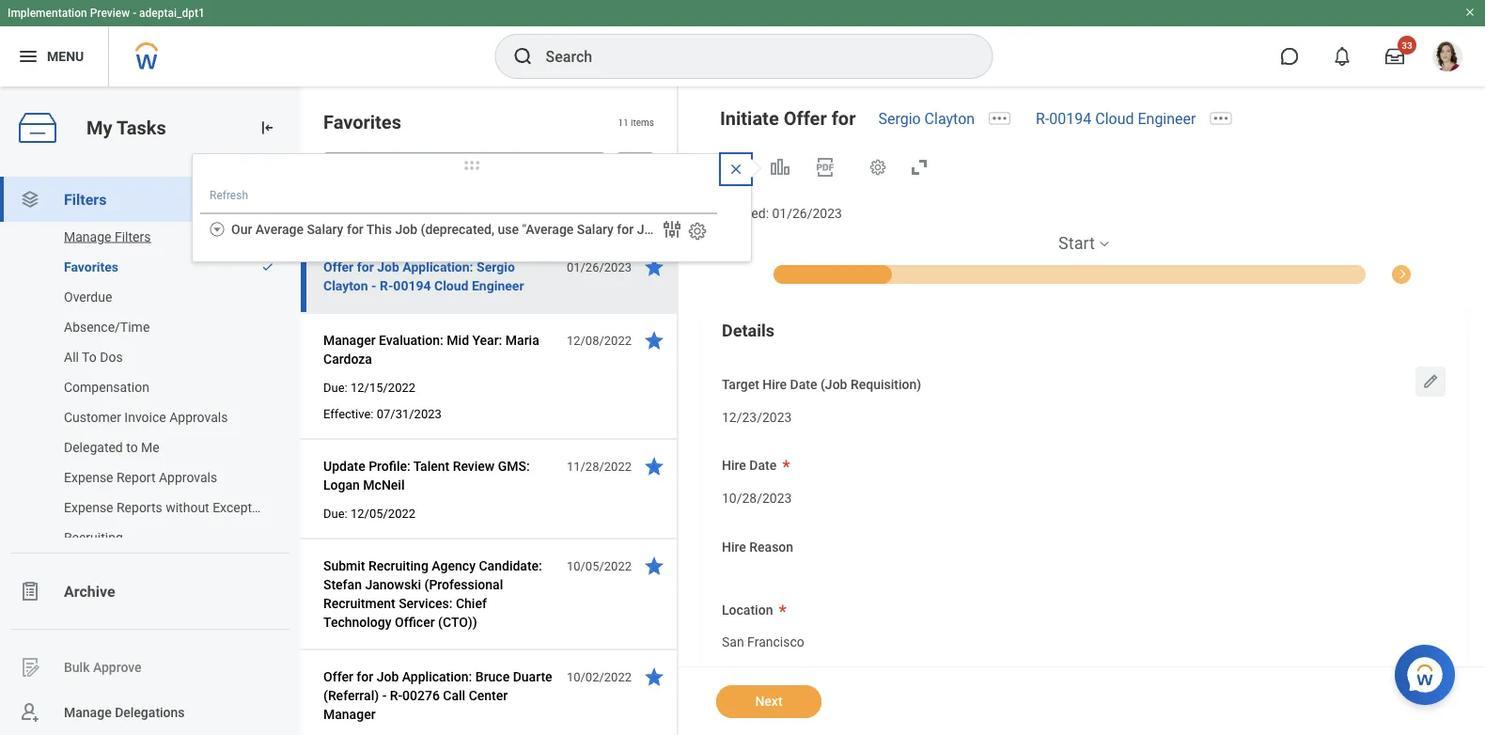 Task type: vqa. For each thing, say whether or not it's contained in the screenshot.
Offer for Job Application: Sergio Clayton ‎- R-00194 Cloud Engineer
yes



Task type: locate. For each thing, give the bounding box(es) containing it.
1 list from the top
[[0, 71, 301, 735]]

1 manager from the top
[[324, 333, 376, 348]]

our average salary for this job (deprecated, use "average salary for job profile") (do not use)
[[231, 222, 789, 237]]

compensation inside start navigation
[[1402, 268, 1475, 281]]

favorites inside button
[[64, 259, 119, 275]]

approvals for expense report approvals
[[159, 470, 217, 485]]

0 vertical spatial 00194
[[1050, 110, 1092, 127]]

this
[[367, 222, 392, 237]]

1 vertical spatial hire
[[722, 458, 747, 474]]

1 vertical spatial cloud
[[434, 278, 469, 294]]

effective: 07/31/2023
[[324, 407, 442, 421]]

job
[[395, 222, 418, 237], [637, 222, 660, 237], [377, 260, 400, 275], [377, 670, 399, 685]]

update profile: talent review gms: logan mcneil button
[[324, 456, 557, 497]]

job up (referral) at the bottom of the page
[[377, 670, 399, 685]]

cloud
[[1096, 110, 1135, 127], [434, 278, 469, 294]]

0 vertical spatial sergio
[[879, 110, 921, 127]]

due:
[[324, 381, 348, 395], [324, 507, 348, 521]]

edit image
[[1422, 372, 1441, 391]]

00276
[[403, 688, 440, 704]]

‎- right (referral) at the bottom of the page
[[382, 688, 387, 704]]

1 vertical spatial date
[[750, 458, 777, 474]]

1 horizontal spatial average
[[256, 222, 304, 237]]

1 horizontal spatial salary
[[577, 222, 614, 237]]

0 vertical spatial 01/26/2023
[[773, 206, 843, 221]]

recruiting up the archive
[[64, 530, 123, 545]]

inbox large image
[[1386, 47, 1405, 66]]

star image right 11/28/2022
[[643, 456, 666, 478]]

0 horizontal spatial 00194
[[393, 278, 431, 294]]

star image right 12/08/2022
[[643, 330, 666, 352]]

0 horizontal spatial recruiting
[[64, 530, 123, 545]]

114,353
[[315, 260, 355, 273]]

1 star image from the top
[[643, 256, 666, 279]]

offer for offer for job application: bruce duarte (referral) ‎- r-00276 call center manager
[[324, 670, 353, 685]]

salary up 114,353
[[307, 222, 344, 237]]

1 horizontal spatial ‎-
[[382, 688, 387, 704]]

(professional
[[425, 577, 503, 593]]

expense inside 'button'
[[64, 500, 113, 515]]

stefan
[[324, 577, 362, 593]]

star image down configure and view chart data image
[[643, 256, 666, 279]]

use
[[498, 222, 519, 237]]

expense reports without exceptions button
[[0, 493, 282, 523]]

date up 10/28/2023 text field
[[750, 458, 777, 474]]

manager evaluation: mid year: maria cardoza button
[[324, 330, 557, 371]]

1 vertical spatial star image
[[643, 330, 666, 352]]

0 vertical spatial compensation
[[1402, 268, 1475, 281]]

1 vertical spatial application:
[[402, 670, 472, 685]]

1 horizontal spatial cloud
[[1096, 110, 1135, 127]]

1 vertical spatial sergio
[[477, 260, 515, 275]]

‎- inside offer for job application: sergio clayton ‎- r-00194 cloud engineer
[[372, 278, 377, 294]]

our average salary for this job (deprecated, use "average salary for job profile") (do not use) dialog
[[192, 153, 789, 305]]

(do
[[713, 222, 734, 237]]

clipboard image
[[19, 580, 41, 603]]

0 vertical spatial average
[[256, 222, 304, 237]]

1 due: from the top
[[324, 381, 348, 395]]

0 vertical spatial ‎-
[[372, 278, 377, 294]]

1 horizontal spatial date
[[791, 377, 818, 392]]

date
[[791, 377, 818, 392], [750, 458, 777, 474]]

sergio clayton link
[[879, 110, 975, 127]]

manage for manage delegations
[[64, 705, 112, 720]]

2 manager from the top
[[324, 707, 376, 723]]

approvals right invoice
[[169, 410, 228, 425]]

application: inside offer for job application: bruce duarte (referral) ‎- r-00276 call center manager
[[402, 670, 472, 685]]

offer inside offer for job application: sergio clayton ‎- r-00194 cloud engineer
[[324, 260, 354, 275]]

10/02/2022
[[567, 671, 632, 685]]

profile logan mcneil image
[[1433, 41, 1463, 75]]

0 horizontal spatial clayton
[[324, 278, 368, 294]]

job down the this
[[377, 260, 400, 275]]

to
[[82, 349, 97, 365]]

close view related information image
[[729, 162, 744, 177]]

1 vertical spatial approvals
[[159, 470, 217, 485]]

application:
[[403, 260, 474, 275], [402, 670, 472, 685]]

1 vertical spatial 00194
[[393, 278, 431, 294]]

submit recruiting agency candidate: stefan janowski (professional recruitment services: chief technology officer (cto)) button
[[324, 555, 557, 634]]

advanced search button
[[354, 199, 475, 237]]

clayton
[[925, 110, 975, 127], [324, 278, 368, 294]]

recruiting up janowski
[[369, 559, 429, 574]]

0 vertical spatial filters
[[64, 190, 107, 208]]

exceptions
[[213, 500, 277, 515]]

offer up (referral) at the bottom of the page
[[324, 670, 353, 685]]

1 manage from the top
[[64, 229, 111, 245]]

for up (referral) at the bottom of the page
[[357, 670, 374, 685]]

12/15/2022
[[351, 381, 416, 395]]

average
[[256, 222, 304, 237], [212, 260, 252, 273]]

list containing manage filters
[[0, 222, 301, 553]]

0 vertical spatial manager
[[324, 333, 376, 348]]

clayton up fullscreen icon
[[925, 110, 975, 127]]

justify image
[[17, 45, 39, 68]]

manage for manage filters
[[64, 229, 111, 245]]

2 salary from the left
[[577, 222, 614, 237]]

clayton down 114,353 button
[[324, 278, 368, 294]]

offer up view printable version (pdf) icon
[[784, 107, 827, 129]]

menu banner
[[0, 0, 1486, 87]]

sergio
[[879, 110, 921, 127], [477, 260, 515, 275]]

mid
[[447, 333, 469, 348]]

0 horizontal spatial salary
[[307, 222, 344, 237]]

‎- down the this
[[372, 278, 377, 294]]

for inside offer for job application: bruce duarte (referral) ‎- r-00276 call center manager
[[357, 670, 374, 685]]

effective:
[[324, 407, 374, 421]]

sergio up fullscreen icon
[[879, 110, 921, 127]]

1 vertical spatial manager
[[324, 707, 376, 723]]

10/28/2023 text field
[[722, 480, 792, 512]]

manage down bulk
[[64, 705, 112, 720]]

hire right target at bottom
[[763, 377, 787, 392]]

0 horizontal spatial ‎-
[[372, 278, 377, 294]]

reason
[[750, 540, 794, 555]]

call
[[443, 688, 466, 704]]

01/26/2023 down "average
[[567, 260, 632, 275]]

1 horizontal spatial recruiting
[[369, 559, 429, 574]]

compensation button inside start navigation
[[1392, 263, 1475, 284]]

close environment banner image
[[1465, 7, 1476, 18]]

perspective image
[[19, 188, 41, 211]]

configure image
[[327, 207, 350, 229]]

2 manage from the top
[[64, 705, 112, 720]]

target hire date (job requisition) element
[[722, 397, 792, 432]]

0 horizontal spatial favorites
[[64, 259, 119, 275]]

0 vertical spatial hire
[[763, 377, 787, 392]]

2 vertical spatial hire
[[722, 540, 747, 555]]

2 vertical spatial offer
[[324, 670, 353, 685]]

1 vertical spatial ‎-
[[382, 688, 387, 704]]

application: inside offer for job application: sergio clayton ‎- r-00194 cloud engineer
[[403, 260, 474, 275]]

due: for manager evaluation: mid year: maria cardoza
[[324, 381, 348, 395]]

0 vertical spatial expense
[[64, 470, 113, 485]]

profile:
[[369, 459, 411, 474]]

expense down "delegated"
[[64, 470, 113, 485]]

2 vertical spatial r-
[[390, 688, 403, 704]]

1 vertical spatial favorites
[[64, 259, 119, 275]]

0 vertical spatial star image
[[643, 256, 666, 279]]

0 horizontal spatial 01/26/2023
[[567, 260, 632, 275]]

hire
[[763, 377, 787, 392], [722, 458, 747, 474], [722, 540, 747, 555]]

0 horizontal spatial sergio
[[477, 260, 515, 275]]

manager evaluation: mid year: maria cardoza
[[324, 333, 540, 367]]

1 vertical spatial manage
[[64, 705, 112, 720]]

salary right "average
[[577, 222, 614, 237]]

engineer
[[1138, 110, 1197, 127], [472, 278, 524, 294]]

customer invoice approvals
[[64, 410, 228, 425]]

1 vertical spatial compensation button
[[0, 372, 282, 402]]

manage delegations
[[64, 705, 185, 720]]

star image
[[643, 256, 666, 279], [643, 456, 666, 478], [643, 666, 666, 689]]

0 horizontal spatial compensation
[[64, 379, 149, 395]]

2 vertical spatial star image
[[643, 666, 666, 689]]

manage filters
[[64, 229, 151, 245]]

0 vertical spatial offer
[[784, 107, 827, 129]]

application: for cloud
[[403, 260, 474, 275]]

favorites
[[324, 111, 401, 133], [64, 259, 119, 275]]

1 vertical spatial clayton
[[324, 278, 368, 294]]

due: up effective:
[[324, 381, 348, 395]]

bulk approve link
[[0, 645, 301, 690]]

job right the this
[[395, 222, 418, 237]]

date left (job
[[791, 377, 818, 392]]

favorites button
[[0, 252, 252, 282]]

check image
[[261, 260, 275, 274]]

0 horizontal spatial average
[[212, 260, 252, 273]]

implementation preview -   adeptai_dpt1
[[8, 7, 205, 20]]

1 horizontal spatial sergio
[[879, 110, 921, 127]]

1 horizontal spatial filters
[[115, 229, 151, 245]]

initiate
[[720, 107, 779, 129]]

manage inside button
[[64, 229, 111, 245]]

0 horizontal spatial compensation button
[[0, 372, 282, 402]]

offer for job application: bruce duarte (referral) ‎- r-00276 call center manager
[[324, 670, 553, 723]]

offer for offer for job application: sergio clayton ‎- r-00194 cloud engineer
[[324, 260, 354, 275]]

(cto))
[[438, 615, 477, 631]]

move modal image
[[453, 154, 491, 177]]

filters up manage filters
[[64, 190, 107, 208]]

0 vertical spatial recruiting
[[64, 530, 123, 545]]

average right our
[[256, 222, 304, 237]]

offer for job application: sergio clayton ‎- r-00194 cloud engineer
[[324, 260, 524, 294]]

offer right pay
[[324, 260, 354, 275]]

san
[[722, 635, 744, 650]]

hire date element
[[722, 479, 792, 513]]

2 list from the top
[[0, 222, 301, 553]]

compensation
[[1402, 268, 1475, 281], [64, 379, 149, 395]]

0 vertical spatial cloud
[[1096, 110, 1135, 127]]

0 vertical spatial approvals
[[169, 410, 228, 425]]

1 vertical spatial filters
[[115, 229, 151, 245]]

1 vertical spatial star image
[[643, 456, 666, 478]]

tasks
[[117, 117, 166, 139]]

due: 12/05/2022
[[324, 507, 416, 521]]

2 expense from the top
[[64, 500, 113, 515]]

expense inside expense report approvals button
[[64, 470, 113, 485]]

star image
[[717, 156, 739, 179], [643, 330, 666, 352], [643, 555, 666, 578]]

1 salary from the left
[[307, 222, 344, 237]]

star image up "created:"
[[717, 156, 739, 179]]

approvals up without
[[159, 470, 217, 485]]

1 vertical spatial compensation
[[64, 379, 149, 395]]

Search: Favorites text field
[[324, 152, 606, 190]]

approvals for customer invoice approvals
[[169, 410, 228, 425]]

0 vertical spatial due:
[[324, 381, 348, 395]]

services:
[[399, 596, 453, 612]]

1 vertical spatial engineer
[[472, 278, 524, 294]]

archive
[[64, 583, 115, 600]]

gear image
[[869, 158, 888, 177]]

hire left reason
[[722, 540, 747, 555]]

dos
[[100, 349, 123, 365]]

(referral)
[[324, 688, 379, 704]]

sergio inside offer for job application: sergio clayton ‎- r-00194 cloud engineer
[[477, 260, 515, 275]]

reports
[[117, 500, 162, 515]]

report
[[117, 470, 156, 485]]

0 horizontal spatial engineer
[[472, 278, 524, 294]]

12/23/2023 text field
[[722, 398, 792, 431]]

fullscreen image
[[908, 156, 931, 179]]

customer invoice approvals button
[[0, 402, 282, 433]]

hire up 10/28/2023 text field
[[722, 458, 747, 474]]

San Francisco text field
[[722, 624, 805, 656]]

for left configure and view chart data image
[[617, 222, 634, 237]]

1 vertical spatial 01/26/2023
[[567, 260, 632, 275]]

1 horizontal spatial 00194
[[1050, 110, 1092, 127]]

to
[[126, 440, 138, 455]]

0 vertical spatial application:
[[403, 260, 474, 275]]

07/31/2023
[[377, 407, 442, 421]]

requisition)
[[851, 377, 922, 392]]

year:
[[473, 333, 502, 348]]

offer for job application: sergio clayton ‎- r-00194 cloud engineer button
[[324, 256, 557, 298]]

expense report approvals button
[[0, 463, 282, 493]]

item list element
[[301, 87, 679, 735]]

1 vertical spatial expense
[[64, 500, 113, 515]]

recruiting
[[64, 530, 123, 545], [369, 559, 429, 574]]

details element
[[702, 304, 1467, 735]]

1 horizontal spatial favorites
[[324, 111, 401, 133]]

0 vertical spatial date
[[791, 377, 818, 392]]

our
[[231, 222, 252, 237]]

1 horizontal spatial compensation button
[[1392, 263, 1475, 284]]

"average
[[522, 222, 574, 237]]

list
[[0, 71, 301, 735], [0, 222, 301, 553]]

star image right 10/05/2022
[[643, 555, 666, 578]]

hire for hire reason
[[722, 540, 747, 555]]

filters inside dropdown button
[[64, 190, 107, 208]]

due: down logan
[[324, 507, 348, 521]]

1 horizontal spatial clayton
[[925, 110, 975, 127]]

list containing filters
[[0, 71, 301, 735]]

1 horizontal spatial compensation
[[1402, 268, 1475, 281]]

configure and view chart data image
[[661, 218, 684, 241]]

01/26/2023 up 'use)'
[[773, 206, 843, 221]]

0 horizontal spatial filters
[[64, 190, 107, 208]]

0 vertical spatial favorites
[[324, 111, 401, 133]]

bulk approve
[[64, 660, 142, 675]]

offer inside offer for job application: bruce duarte (referral) ‎- r-00276 call center manager
[[324, 670, 353, 685]]

‎-
[[372, 278, 377, 294], [382, 688, 387, 704]]

1 vertical spatial offer
[[324, 260, 354, 275]]

compensation inside list
[[64, 379, 149, 395]]

10/05/2022
[[567, 560, 632, 574]]

1 expense from the top
[[64, 470, 113, 485]]

0 horizontal spatial cloud
[[434, 278, 469, 294]]

menu
[[47, 49, 84, 64]]

2 vertical spatial star image
[[643, 555, 666, 578]]

filters up "favorites" button
[[115, 229, 151, 245]]

manager up cardoza at the top
[[324, 333, 376, 348]]

favorites inside item list element
[[324, 111, 401, 133]]

manager down (referral) at the bottom of the page
[[324, 707, 376, 723]]

sergio down use
[[477, 260, 515, 275]]

1 vertical spatial recruiting
[[369, 559, 429, 574]]

filters
[[64, 190, 107, 208], [115, 229, 151, 245]]

search image
[[512, 45, 535, 68]]

star image for offer for job application: sergio clayton ‎- r-00194 cloud engineer
[[643, 256, 666, 279]]

0 horizontal spatial date
[[750, 458, 777, 474]]

average left base
[[212, 260, 252, 273]]

expense for expense reports without exceptions
[[64, 500, 113, 515]]

expense left reports
[[64, 500, 113, 515]]

star image right 10/02/2022
[[643, 666, 666, 689]]

offer
[[784, 107, 827, 129], [324, 260, 354, 275], [324, 670, 353, 685]]

0 vertical spatial engineer
[[1138, 110, 1197, 127]]

3 star image from the top
[[643, 666, 666, 689]]

1 vertical spatial due:
[[324, 507, 348, 521]]

for right 114,353
[[357, 260, 374, 275]]

location
[[722, 602, 773, 618]]

2 due: from the top
[[324, 507, 348, 521]]

compensation for the left compensation button
[[64, 379, 149, 395]]

1 vertical spatial r-
[[380, 278, 393, 294]]

manage up "favorites" button
[[64, 229, 111, 245]]

application: up the 00276
[[402, 670, 472, 685]]

0 vertical spatial manage
[[64, 229, 111, 245]]

0 vertical spatial compensation button
[[1392, 263, 1475, 284]]

notifications large image
[[1334, 47, 1352, 66]]

application: down (deprecated,
[[403, 260, 474, 275]]



Task type: describe. For each thing, give the bounding box(es) containing it.
-
[[133, 7, 136, 20]]

absence/time
[[64, 319, 150, 335]]

compensation for compensation button within the start navigation
[[1402, 268, 1475, 281]]

recruiting inside submit recruiting agency candidate: stefan janowski (professional recruitment services: chief technology officer (cto))
[[369, 559, 429, 574]]

submit recruiting agency candidate: stefan janowski (professional recruitment services: chief technology officer (cto))
[[324, 559, 542, 631]]

collapse image
[[210, 222, 226, 238]]

mcneil
[[363, 478, 405, 493]]

1 horizontal spatial engineer
[[1138, 110, 1197, 127]]

‎- inside offer for job application: bruce duarte (referral) ‎- r-00276 call center manager
[[382, 688, 387, 704]]

approve
[[93, 660, 142, 675]]

star image for 10/05/2022
[[643, 555, 666, 578]]

menu button
[[0, 26, 108, 87]]

manager inside offer for job application: bruce duarte (referral) ‎- r-00276 call center manager
[[324, 707, 376, 723]]

update
[[324, 459, 365, 474]]

talent
[[414, 459, 450, 474]]

delegations
[[115, 705, 185, 720]]

customer
[[64, 410, 121, 425]]

archive button
[[0, 569, 301, 614]]

all to dos
[[64, 349, 123, 365]]

11
[[618, 116, 629, 128]]

items
[[631, 116, 655, 128]]

0 vertical spatial star image
[[717, 156, 739, 179]]

overdue
[[64, 289, 112, 305]]

created:
[[720, 206, 769, 221]]

star image for due: 12/15/2022
[[643, 330, 666, 352]]

manage filters button
[[0, 222, 282, 252]]

10/28/2023
[[722, 491, 792, 506]]

use)
[[762, 222, 789, 237]]

00194 inside offer for job application: sergio clayton ‎- r-00194 cloud engineer
[[393, 278, 431, 294]]

33 button
[[1375, 36, 1417, 77]]

clayton inside offer for job application: sergio clayton ‎- r-00194 cloud engineer
[[324, 278, 368, 294]]

chevron right image
[[1392, 263, 1414, 280]]

0 vertical spatial clayton
[[925, 110, 975, 127]]

start
[[1059, 233, 1095, 253]]

configure image
[[687, 221, 708, 242]]

logan
[[324, 478, 360, 493]]

view printable version (pdf) image
[[814, 156, 837, 179]]

gms:
[[498, 459, 530, 474]]

recruiting inside list
[[64, 530, 123, 545]]

delegated
[[64, 440, 123, 455]]

for inside offer for job application: sergio clayton ‎- r-00194 cloud engineer
[[357, 260, 374, 275]]

engineer inside offer for job application: sergio clayton ‎- r-00194 cloud engineer
[[472, 278, 524, 294]]

job inside offer for job application: sergio clayton ‎- r-00194 cloud engineer
[[377, 260, 400, 275]]

Search Workday  search field
[[546, 36, 954, 77]]

33
[[1402, 39, 1413, 51]]

notifications element
[[1443, 38, 1458, 53]]

start button
[[1059, 232, 1095, 255]]

11 items
[[618, 116, 655, 128]]

refresh
[[210, 189, 248, 202]]

hire for hire date
[[722, 458, 747, 474]]

janowski
[[365, 577, 421, 593]]

0 vertical spatial r-
[[1036, 110, 1050, 127]]

cloud inside offer for job application: sergio clayton ‎- r-00194 cloud engineer
[[434, 278, 469, 294]]

view related information image
[[769, 156, 792, 179]]

next
[[756, 694, 783, 710]]

duarte
[[513, 670, 553, 685]]

update profile: talent review gms: logan mcneil
[[324, 459, 530, 493]]

agency
[[432, 559, 476, 574]]

preview
[[90, 7, 130, 20]]

job left configure and view chart data image
[[637, 222, 660, 237]]

candidate:
[[479, 559, 542, 574]]

francisco
[[748, 635, 805, 650]]

san francisco
[[722, 635, 805, 650]]

target hire date (job requisition)
[[722, 377, 922, 392]]

manager inside manager evaluation: mid year: maria cardoza
[[324, 333, 376, 348]]

initiate offer for
[[720, 107, 856, 129]]

refresh link
[[210, 189, 248, 202]]

1 vertical spatial average
[[212, 260, 252, 273]]

manage delegations link
[[0, 690, 301, 735]]

not
[[737, 222, 758, 237]]

star image for offer for job application: bruce duarte (referral) ‎- r-00276 call center manager
[[643, 666, 666, 689]]

search
[[425, 210, 468, 226]]

my
[[87, 117, 112, 139]]

my tasks element
[[0, 71, 301, 735]]

12/23/2023
[[722, 410, 792, 425]]

1 horizontal spatial 01/26/2023
[[773, 206, 843, 221]]

due: for update profile: talent review gms: logan mcneil
[[324, 507, 348, 521]]

2 star image from the top
[[643, 456, 666, 478]]

my tasks
[[87, 117, 166, 139]]

11/28/2022
[[567, 460, 632, 474]]

r- inside offer for job application: sergio clayton ‎- r-00194 cloud engineer
[[380, 278, 393, 294]]

recruitment
[[324, 596, 396, 612]]

(deprecated,
[[421, 222, 495, 237]]

01/26/2023 inside item list element
[[567, 260, 632, 275]]

12/08/2022
[[567, 334, 632, 348]]

expense for expense report approvals
[[64, 470, 113, 485]]

created: 01/26/2023
[[720, 206, 843, 221]]

base
[[255, 260, 280, 273]]

expense reports without exceptions
[[64, 500, 277, 515]]

all to dos button
[[0, 342, 282, 372]]

recruiting button
[[0, 523, 282, 553]]

start navigation
[[702, 232, 1475, 284]]

delegated to me
[[64, 440, 160, 455]]

location element
[[722, 623, 805, 657]]

transformation import image
[[258, 118, 276, 137]]

advanced search
[[361, 210, 468, 226]]

offer for job application: bruce duarte (referral) ‎- r-00276 call center manager button
[[324, 666, 557, 726]]

advanced
[[361, 210, 422, 226]]

expense report approvals
[[64, 470, 217, 485]]

rename image
[[19, 656, 41, 679]]

maria
[[506, 333, 540, 348]]

profile")
[[663, 222, 710, 237]]

(job
[[821, 377, 848, 392]]

for up view printable version (pdf) icon
[[832, 107, 856, 129]]

submit
[[324, 559, 365, 574]]

invoice
[[124, 410, 166, 425]]

job inside offer for job application: bruce duarte (referral) ‎- r-00276 call center manager
[[377, 670, 399, 685]]

r- inside offer for job application: bruce duarte (referral) ‎- r-00276 call center manager
[[390, 688, 403, 704]]

cardoza
[[324, 352, 372, 367]]

all
[[64, 349, 79, 365]]

user plus image
[[19, 702, 41, 724]]

12/05/2022
[[351, 507, 416, 521]]

next button
[[717, 686, 822, 718]]

evaluation:
[[379, 333, 444, 348]]

delegated to me button
[[0, 433, 282, 463]]

filters inside button
[[115, 229, 151, 245]]

details
[[722, 321, 775, 341]]

for left the this
[[347, 222, 364, 237]]

application: for 00276
[[402, 670, 472, 685]]



